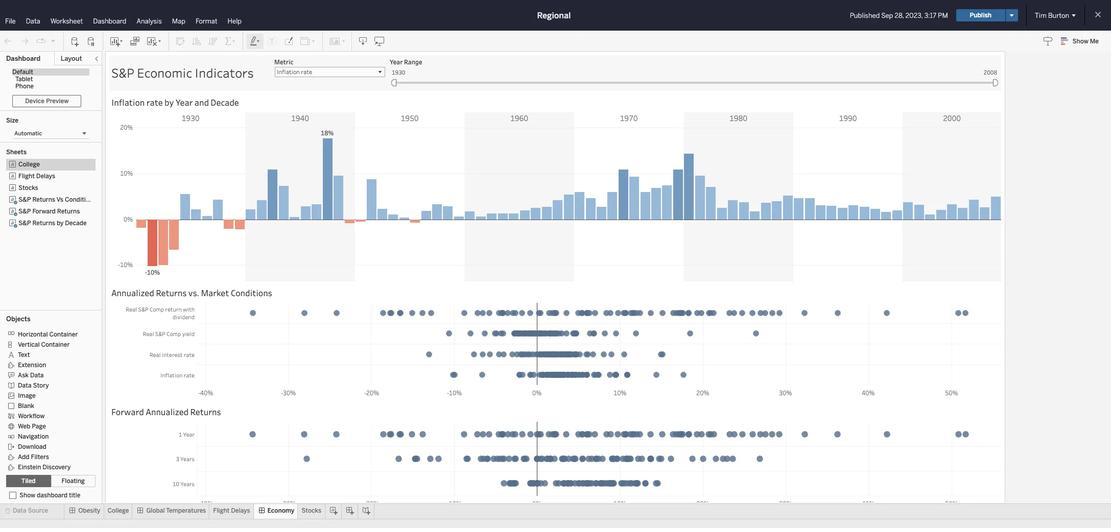 Task type: describe. For each thing, give the bounding box(es) containing it.
horizontal container
[[18, 331, 78, 338]]

text option
[[6, 350, 88, 360]]

s&p for s&p forward returns
[[18, 208, 31, 215]]

1 horizontal spatial dashboard
[[93, 17, 126, 25]]

preview
[[46, 98, 69, 105]]

blank
[[18, 403, 34, 410]]

help
[[228, 17, 242, 25]]

horizontal container option
[[6, 329, 88, 339]]

totals image
[[224, 36, 237, 46]]

einstein discovery option
[[6, 462, 88, 472]]

0 horizontal spatial replay animation image
[[36, 36, 46, 46]]

1 vertical spatial delays
[[231, 508, 250, 515]]

1 horizontal spatial conditions
[[231, 288, 272, 298]]

1970, Decade. Press Space to toggle selection. Press Escape to go back to the left margin. Use arrow keys to navigate headers text field
[[575, 112, 684, 123]]

tiled
[[21, 478, 36, 485]]

annualized returns vs. market conditions
[[111, 288, 272, 298]]

returns for s&p returns vs conditions
[[32, 196, 55, 203]]

me
[[1091, 38, 1100, 45]]

1980, Decade. Press Space to toggle selection. Press Escape to go back to the left margin. Use arrow keys to navigate headers text field
[[684, 112, 794, 123]]

swap rows and columns image
[[175, 36, 186, 46]]

device
[[25, 98, 44, 105]]

2 vertical spatial marks. press enter to open the view data window.. use arrow keys to navigate data visualization elements. image
[[197, 422, 1002, 497]]

add filters
[[18, 454, 49, 461]]

worksheet
[[50, 17, 83, 25]]

s&p forward returns
[[18, 208, 80, 215]]

1950, Decade. Press Space to toggle selection. Press Escape to go back to the left margin. Use arrow keys to navigate headers text field
[[355, 112, 465, 123]]

ask
[[18, 372, 29, 379]]

0 horizontal spatial stocks
[[18, 185, 38, 192]]

s&p economic indicators
[[111, 64, 254, 81]]

page
[[32, 423, 46, 430]]

horizontal
[[18, 331, 48, 338]]

einstein
[[18, 464, 41, 471]]

1 vertical spatial marks. press enter to open the view data window.. use arrow keys to navigate data visualization elements. image
[[197, 303, 1002, 386]]

container for horizontal container
[[49, 331, 78, 338]]

layout
[[61, 55, 82, 62]]

extension option
[[6, 360, 88, 370]]

data for data source
[[13, 508, 26, 515]]

title
[[69, 492, 80, 499]]

global temperatures
[[146, 508, 206, 515]]

0 horizontal spatial flight delays
[[18, 173, 55, 180]]

by for decade
[[57, 220, 64, 227]]

add
[[18, 454, 29, 461]]

show/hide cards image
[[329, 36, 346, 46]]

0 horizontal spatial forward
[[32, 208, 56, 215]]

Real S&P Comp return with dividend, Metric. Press Space to toggle selection. Press Escape to go back to the left margin. Use arrow keys to navigate headers text field
[[109, 303, 197, 324]]

clear sheet image
[[146, 36, 163, 46]]

s&p for s&p returns by decade
[[18, 220, 31, 227]]

discovery
[[43, 464, 71, 471]]

file
[[5, 17, 16, 25]]

forward annualized returns
[[111, 407, 221, 417]]

3:17
[[925, 12, 937, 19]]

device preview
[[25, 98, 69, 105]]

analysis
[[137, 17, 162, 25]]

list box containing college
[[6, 159, 96, 307]]

published sep 28, 2023, 3:17 pm
[[850, 12, 949, 19]]

image
[[18, 392, 36, 400]]

pm
[[939, 12, 949, 19]]

text
[[18, 352, 30, 359]]

web page option
[[6, 421, 88, 431]]

2008
[[984, 68, 998, 76]]

tim burton
[[1036, 12, 1070, 19]]

burton
[[1049, 12, 1070, 19]]

Real interest rate, Metric. Press Space to toggle selection. Press Escape to go back to the left margin. Use arrow keys to navigate headers text field
[[109, 345, 197, 365]]

format workbook image
[[284, 36, 294, 46]]

s&p returns vs conditions
[[18, 196, 96, 203]]

vertical container
[[18, 341, 70, 349]]

show for show dashboard title
[[19, 492, 35, 499]]

redo image
[[19, 36, 30, 46]]

new data source image
[[70, 36, 80, 46]]

data for data story
[[18, 382, 31, 389]]

0 vertical spatial annualized
[[111, 288, 154, 298]]

10 Years, Metric. Press Space to toggle selection. Press Escape to go back to the left margin. Use arrow keys to navigate headers text field
[[109, 472, 197, 496]]

open and edit this workbook in tableau desktop image
[[375, 36, 385, 46]]

togglestate option group
[[6, 475, 96, 488]]

sort ascending image
[[192, 36, 202, 46]]

1 vertical spatial stocks
[[302, 508, 322, 515]]

s&p returns by decade
[[18, 220, 87, 227]]

obesity
[[78, 508, 100, 515]]

download image
[[358, 36, 369, 46]]

navigation
[[18, 433, 49, 441]]

download option
[[6, 442, 88, 452]]

add filters option
[[6, 452, 88, 462]]

2023,
[[906, 12, 923, 19]]

vs
[[57, 196, 63, 203]]

format
[[196, 17, 218, 25]]

Real S&P Comp yield, Metric. Press Space to toggle selection. Press Escape to go back to the left margin. Use arrow keys to navigate headers text field
[[109, 324, 197, 345]]

data story option
[[6, 380, 88, 391]]

2000, Decade. Press Space to toggle selection. Press Escape to go back to the left margin. Use arrow keys to navigate headers text field
[[903, 112, 1002, 123]]

data up data story
[[30, 372, 44, 379]]

ask data option
[[6, 370, 88, 380]]

publish button
[[957, 9, 1006, 21]]

default tablet phone
[[12, 68, 34, 90]]

decade inside list box
[[65, 220, 87, 227]]

data story
[[18, 382, 49, 389]]

objects
[[6, 315, 31, 323]]

Inflation rate, Metric. Press Space to toggle selection. Press Escape to go back to the left margin. Use arrow keys to navigate headers text field
[[109, 365, 197, 385]]

source
[[28, 508, 48, 515]]

temperatures
[[166, 508, 206, 515]]

delays inside list box
[[36, 173, 55, 180]]

story
[[33, 382, 49, 389]]

sort descending image
[[208, 36, 218, 46]]

regional
[[537, 10, 571, 20]]

metric
[[275, 58, 294, 66]]

inflation rate by year and decade
[[111, 97, 239, 108]]

by for year
[[165, 97, 174, 108]]

1930
[[392, 68, 406, 76]]



Task type: vqa. For each thing, say whether or not it's contained in the screenshot.
METRIC
yes



Task type: locate. For each thing, give the bounding box(es) containing it.
show me
[[1073, 38, 1100, 45]]

year up 1930
[[390, 58, 403, 66]]

0 horizontal spatial decade
[[65, 220, 87, 227]]

data source
[[13, 508, 48, 515]]

by
[[165, 97, 174, 108], [57, 220, 64, 227]]

floating
[[62, 478, 85, 485]]

1 vertical spatial show
[[19, 492, 35, 499]]

28,
[[895, 12, 905, 19]]

0 vertical spatial decade
[[211, 97, 239, 108]]

new worksheet image
[[109, 36, 124, 46]]

undo image
[[3, 36, 13, 46]]

extension
[[18, 362, 46, 369]]

tablet
[[15, 76, 33, 83]]

data left source
[[13, 508, 26, 515]]

1 vertical spatial decade
[[65, 220, 87, 227]]

ask data
[[18, 372, 44, 379]]

year
[[390, 58, 403, 66], [176, 97, 193, 108]]

device preview button
[[12, 95, 81, 107]]

by right rate
[[165, 97, 174, 108]]

data for data
[[26, 17, 40, 25]]

1 horizontal spatial forward
[[111, 407, 144, 417]]

collapse image
[[94, 56, 100, 62]]

1 vertical spatial conditions
[[231, 288, 272, 298]]

by inside list box
[[57, 220, 64, 227]]

show for show me
[[1073, 38, 1089, 45]]

economic
[[137, 64, 192, 81]]

1 vertical spatial annualized
[[146, 407, 189, 417]]

s&p up s&p forward returns
[[18, 196, 31, 203]]

delays left economy
[[231, 508, 250, 515]]

1 vertical spatial flight delays
[[213, 508, 250, 515]]

s&p
[[111, 64, 134, 81], [18, 196, 31, 203], [18, 208, 31, 215], [18, 220, 31, 227]]

1 horizontal spatial college
[[108, 508, 129, 515]]

1 vertical spatial year
[[176, 97, 193, 108]]

forward
[[32, 208, 56, 215], [111, 407, 144, 417]]

conditions
[[65, 196, 96, 203], [231, 288, 272, 298]]

navigation option
[[6, 431, 88, 442]]

0 horizontal spatial college
[[18, 161, 40, 168]]

stocks up s&p returns vs conditions
[[18, 185, 38, 192]]

vs.
[[189, 288, 199, 298]]

container for vertical container
[[41, 341, 70, 349]]

replay animation image left new data source 'icon'
[[50, 38, 56, 44]]

global
[[146, 508, 165, 515]]

1 vertical spatial college
[[108, 508, 129, 515]]

fit image
[[300, 36, 316, 46]]

year up 1930, decade. press space to toggle selection. press escape to go back to the left margin. use arrow keys to navigate headers text box
[[176, 97, 193, 108]]

size
[[6, 117, 18, 124]]

s&p for s&p returns vs conditions
[[18, 196, 31, 203]]

1 vertical spatial container
[[41, 341, 70, 349]]

0 horizontal spatial by
[[57, 220, 64, 227]]

0 horizontal spatial dashboard
[[6, 55, 40, 62]]

3 Years, Metric. Press Space to toggle selection. Press Escape to go back to the left margin. Use arrow keys to navigate headers text field
[[109, 447, 197, 472]]

and
[[195, 97, 209, 108]]

duplicate image
[[130, 36, 140, 46]]

download
[[18, 444, 46, 451]]

image option
[[6, 391, 88, 401]]

1940, Decade. Press Space to toggle selection. Press Escape to go back to the left margin. Use arrow keys to navigate headers text field
[[245, 112, 355, 123]]

1 horizontal spatial stocks
[[302, 508, 322, 515]]

show labels image
[[267, 36, 278, 46]]

flight right temperatures
[[213, 508, 230, 515]]

filters
[[31, 454, 49, 461]]

flight delays up s&p returns vs conditions
[[18, 173, 55, 180]]

1 Year, Metric. Press Space to toggle selection. Press Escape to go back to the left margin. Use arrow keys to navigate headers text field
[[109, 422, 197, 447]]

indicators
[[195, 64, 254, 81]]

objects list box
[[6, 326, 96, 472]]

inflation
[[111, 97, 145, 108]]

rate
[[147, 97, 163, 108]]

1 horizontal spatial delays
[[231, 508, 250, 515]]

stocks
[[18, 185, 38, 192], [302, 508, 322, 515]]

show me button
[[1057, 33, 1109, 49]]

delays
[[36, 173, 55, 180], [231, 508, 250, 515]]

0 vertical spatial by
[[165, 97, 174, 108]]

replay animation image
[[36, 36, 46, 46], [50, 38, 56, 44]]

college down the sheets
[[18, 161, 40, 168]]

default
[[12, 68, 33, 76]]

map
[[172, 17, 186, 25]]

conditions right vs
[[65, 196, 96, 203]]

web
[[18, 423, 30, 430]]

0 vertical spatial dashboard
[[93, 17, 126, 25]]

highlight image
[[249, 36, 261, 46]]

college
[[18, 161, 40, 168], [108, 508, 129, 515]]

data
[[26, 17, 40, 25], [30, 372, 44, 379], [18, 382, 31, 389], [13, 508, 26, 515]]

flight delays right temperatures
[[213, 508, 250, 515]]

data down ask
[[18, 382, 31, 389]]

0 horizontal spatial conditions
[[65, 196, 96, 203]]

s&p for s&p economic indicators
[[111, 64, 134, 81]]

0 vertical spatial show
[[1073, 38, 1089, 45]]

container up the 'vertical container' option
[[49, 331, 78, 338]]

data up redo icon
[[26, 17, 40, 25]]

1 vertical spatial by
[[57, 220, 64, 227]]

1 horizontal spatial by
[[165, 97, 174, 108]]

0 horizontal spatial flight
[[18, 173, 35, 180]]

vertical container option
[[6, 339, 88, 350]]

1 horizontal spatial decade
[[211, 97, 239, 108]]

forward up s&p returns by decade
[[32, 208, 56, 215]]

flight down the sheets
[[18, 173, 35, 180]]

workflow
[[18, 413, 45, 420]]

forward up 1 year, metric. press space to toggle selection. press escape to go back to the left margin. use arrow keys to navigate headers text field
[[111, 407, 144, 417]]

1 horizontal spatial flight delays
[[213, 508, 250, 515]]

publish
[[971, 12, 992, 19]]

0 vertical spatial stocks
[[18, 185, 38, 192]]

0 vertical spatial marks. press enter to open the view data window.. use arrow keys to navigate data visualization elements. image
[[136, 123, 1002, 282]]

1 vertical spatial forward
[[111, 407, 144, 417]]

0 horizontal spatial year
[[176, 97, 193, 108]]

0 vertical spatial conditions
[[65, 196, 96, 203]]

s&p up inflation
[[111, 64, 134, 81]]

conditions right market on the bottom left
[[231, 288, 272, 298]]

returns for s&p returns by decade
[[32, 220, 55, 227]]

dashboard
[[37, 492, 68, 499]]

range
[[404, 58, 423, 66]]

1 horizontal spatial flight
[[213, 508, 230, 515]]

returns for annualized returns vs. market conditions
[[156, 288, 187, 298]]

einstein discovery
[[18, 464, 71, 471]]

market
[[201, 288, 229, 298]]

0 vertical spatial college
[[18, 161, 40, 168]]

automatic
[[14, 130, 42, 137]]

list box
[[6, 159, 96, 307]]

1990, Decade. Press Space to toggle selection. Press Escape to go back to the left margin. Use arrow keys to navigate headers text field
[[794, 112, 903, 123]]

show left me
[[1073, 38, 1089, 45]]

marks. press enter to open the view data window.. use arrow keys to navigate data visualization elements. image
[[136, 123, 1002, 282], [197, 303, 1002, 386], [197, 422, 1002, 497]]

container down 'horizontal container'
[[41, 341, 70, 349]]

web page
[[18, 423, 46, 430]]

0 vertical spatial forward
[[32, 208, 56, 215]]

published
[[850, 12, 880, 19]]

tim
[[1036, 12, 1047, 19]]

decade down s&p forward returns
[[65, 220, 87, 227]]

phone
[[15, 83, 34, 90]]

returns
[[32, 196, 55, 203], [57, 208, 80, 215], [32, 220, 55, 227], [156, 288, 187, 298], [190, 407, 221, 417]]

container
[[49, 331, 78, 338], [41, 341, 70, 349]]

college right obesity
[[108, 508, 129, 515]]

workflow option
[[6, 411, 88, 421]]

dashboard
[[93, 17, 126, 25], [6, 55, 40, 62]]

annualized
[[111, 288, 154, 298], [146, 407, 189, 417]]

dashboard up new worksheet image
[[93, 17, 126, 25]]

1 horizontal spatial show
[[1073, 38, 1089, 45]]

1930, Decade. Press Space to toggle selection. Press Escape to go back to the left margin. Use arrow keys to navigate headers text field
[[136, 112, 245, 123]]

sheets
[[6, 149, 27, 156]]

0 vertical spatial delays
[[36, 173, 55, 180]]

dashboard up default
[[6, 55, 40, 62]]

vertical
[[18, 341, 40, 349]]

s&p down s&p forward returns
[[18, 220, 31, 227]]

show inside 'button'
[[1073, 38, 1089, 45]]

annualized up real s&p comp return with dividend, metric. press space to toggle selection. press escape to go back to the left margin. use arrow keys to navigate headers 'text field'
[[111, 288, 154, 298]]

0 horizontal spatial show
[[19, 492, 35, 499]]

pause auto updates image
[[86, 36, 97, 46]]

year range
[[390, 58, 423, 66]]

0 vertical spatial year
[[390, 58, 403, 66]]

1 horizontal spatial replay animation image
[[50, 38, 56, 44]]

annualized up 1 year, metric. press space to toggle selection. press escape to go back to the left margin. use arrow keys to navigate headers text field
[[146, 407, 189, 417]]

show dashboard title
[[19, 492, 80, 499]]

data guide image
[[1044, 36, 1054, 46]]

decade right 'and'
[[211, 97, 239, 108]]

0 vertical spatial flight delays
[[18, 173, 55, 180]]

show
[[1073, 38, 1089, 45], [19, 492, 35, 499]]

blank option
[[6, 401, 88, 411]]

flight delays
[[18, 173, 55, 180], [213, 508, 250, 515]]

sep
[[882, 12, 894, 19]]

flight
[[18, 173, 35, 180], [213, 508, 230, 515]]

by down s&p forward returns
[[57, 220, 64, 227]]

1 vertical spatial flight
[[213, 508, 230, 515]]

0 vertical spatial container
[[49, 331, 78, 338]]

economy
[[268, 508, 295, 515]]

show down tiled at the left bottom
[[19, 492, 35, 499]]

0 vertical spatial flight
[[18, 173, 35, 180]]

1960, Decade. Press Space to toggle selection. Press Escape to go back to the left margin. Use arrow keys to navigate headers text field
[[465, 112, 575, 123]]

1 vertical spatial dashboard
[[6, 55, 40, 62]]

1 horizontal spatial year
[[390, 58, 403, 66]]

delays up s&p returns vs conditions
[[36, 173, 55, 180]]

s&p up s&p returns by decade
[[18, 208, 31, 215]]

stocks right economy
[[302, 508, 322, 515]]

0 horizontal spatial delays
[[36, 173, 55, 180]]

decade
[[211, 97, 239, 108], [65, 220, 87, 227]]

replay animation image right redo icon
[[36, 36, 46, 46]]



